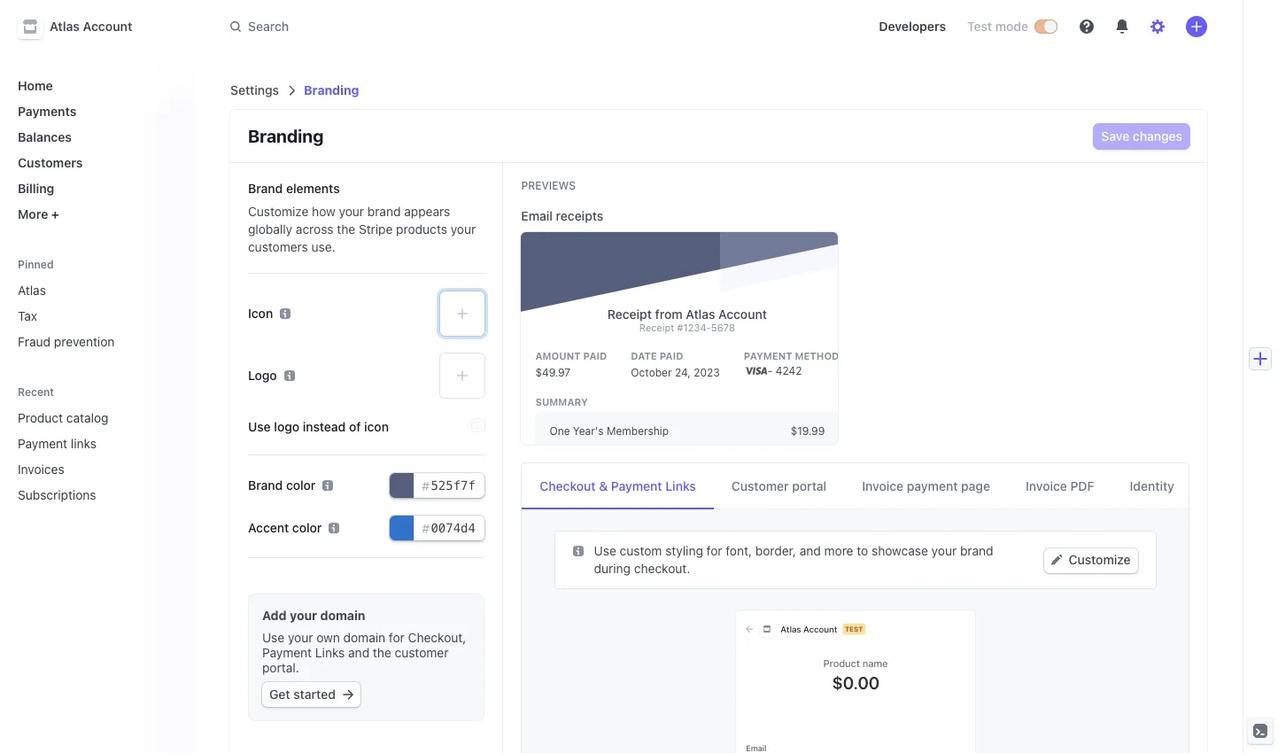 Task type: locate. For each thing, give the bounding box(es) containing it.
tab list
[[522, 464, 1193, 510]]

add
[[262, 608, 287, 623]]

1 horizontal spatial and
[[800, 543, 821, 558]]

1 vertical spatial the
[[373, 645, 392, 660]]

test mode
[[968, 19, 1029, 34]]

receipts
[[556, 208, 604, 223]]

product catalog link
[[11, 403, 156, 432]]

customize
[[248, 204, 309, 219], [1069, 552, 1131, 567]]

and
[[800, 543, 821, 558], [348, 645, 370, 660]]

receipt left from
[[608, 307, 652, 322]]

1 horizontal spatial links
[[666, 479, 696, 494]]

use logo instead of icon
[[248, 419, 389, 434]]

1 vertical spatial brand
[[961, 543, 994, 558]]

paid right "amount"
[[584, 350, 607, 362]]

2 invoice from the left
[[1026, 479, 1068, 494]]

payment inside add your domain use your own domain for checkout, payment links and the customer portal.
[[262, 645, 312, 660]]

domain up own
[[320, 608, 366, 623]]

0 vertical spatial the
[[337, 222, 356, 237]]

the left stripe
[[337, 222, 356, 237]]

your right showcase
[[932, 543, 957, 558]]

brand for brand elements customize how your brand appears globally across the stripe products your customers use.
[[248, 181, 283, 196]]

email receipts
[[521, 208, 604, 223]]

0 horizontal spatial the
[[337, 222, 356, 237]]

brand up stripe
[[368, 204, 401, 219]]

settings image
[[1151, 19, 1165, 34]]

links
[[71, 436, 97, 451]]

None text field
[[390, 473, 485, 498], [390, 516, 485, 541], [390, 473, 485, 498], [390, 516, 485, 541]]

payment
[[744, 350, 793, 362], [18, 436, 67, 451], [611, 479, 663, 494], [262, 645, 312, 660]]

account inside receipt from atlas account receipt #1234-5678
[[719, 307, 767, 322]]

atlas for atlas
[[18, 283, 46, 298]]

color up the accent color
[[286, 478, 316, 493]]

0 vertical spatial use
[[248, 419, 271, 434]]

branding right the settings link
[[304, 82, 359, 97]]

globally
[[248, 222, 293, 237]]

save changes button
[[1095, 124, 1190, 149]]

0 horizontal spatial brand
[[368, 204, 401, 219]]

invoice left payment on the right
[[863, 479, 904, 494]]

the
[[337, 222, 356, 237], [373, 645, 392, 660]]

1 vertical spatial brand
[[248, 478, 283, 493]]

your left own
[[288, 630, 313, 645]]

pinned navigation links element
[[11, 257, 181, 356]]

paid for october
[[660, 350, 684, 362]]

help image
[[1080, 19, 1095, 34]]

#1234-
[[678, 322, 711, 333]]

0 vertical spatial color
[[286, 478, 316, 493]]

brand up "globally"
[[248, 181, 283, 196]]

your right add
[[290, 608, 317, 623]]

and right own
[[348, 645, 370, 660]]

color right accent
[[292, 520, 322, 535]]

1 vertical spatial use
[[594, 543, 617, 558]]

recent element
[[0, 403, 195, 510]]

branding down the settings link
[[248, 126, 324, 146]]

checkout,
[[408, 630, 466, 645]]

0 horizontal spatial invoice
[[863, 479, 904, 494]]

one year's membership
[[550, 425, 669, 438]]

2 brand from the top
[[248, 478, 283, 493]]

summary
[[536, 396, 588, 408]]

styling
[[666, 543, 704, 558]]

get
[[269, 687, 290, 702]]

atlas down pinned
[[18, 283, 46, 298]]

brand inside brand elements customize how your brand appears globally across the stripe products your customers use.
[[248, 181, 283, 196]]

checkout & payment links button
[[522, 464, 714, 510]]

identity
[[1130, 479, 1175, 494]]

invoice left pdf
[[1026, 479, 1068, 494]]

account right #1234-
[[719, 307, 767, 322]]

2 horizontal spatial atlas
[[686, 307, 716, 322]]

paid inside the date paid october 24, 2023
[[660, 350, 684, 362]]

one
[[550, 425, 570, 438]]

notifications image
[[1116, 19, 1130, 34]]

paid up 24,
[[660, 350, 684, 362]]

+
[[51, 206, 59, 222]]

core navigation links element
[[11, 71, 181, 229]]

paid inside amount paid $49.97
[[584, 350, 607, 362]]

use up during
[[594, 543, 617, 558]]

1 vertical spatial atlas
[[18, 283, 46, 298]]

invoice for invoice pdf
[[1026, 479, 1068, 494]]

payment up -
[[744, 350, 793, 362]]

use inside 'use custom styling for font, border, and more to showcase your brand during checkout.'
[[594, 543, 617, 558]]

0 horizontal spatial and
[[348, 645, 370, 660]]

1 horizontal spatial invoice
[[1026, 479, 1068, 494]]

for left font,
[[707, 543, 723, 558]]

0 horizontal spatial links
[[315, 645, 345, 660]]

color
[[286, 478, 316, 493], [292, 520, 322, 535]]

balances
[[18, 129, 72, 144]]

1 vertical spatial color
[[292, 520, 322, 535]]

0 vertical spatial brand
[[248, 181, 283, 196]]

atlas account
[[50, 19, 132, 34]]

0 vertical spatial for
[[707, 543, 723, 558]]

Search search field
[[220, 10, 720, 43]]

2 vertical spatial use
[[262, 630, 285, 645]]

amount paid $49.97
[[536, 350, 607, 379]]

links up started
[[315, 645, 345, 660]]

customize up "globally"
[[248, 204, 309, 219]]

get started
[[269, 687, 336, 702]]

customize down pdf
[[1069, 552, 1131, 567]]

receipt
[[608, 307, 652, 322], [640, 322, 675, 333]]

own
[[317, 630, 340, 645]]

1 horizontal spatial atlas
[[50, 19, 80, 34]]

atlas inside atlas link
[[18, 283, 46, 298]]

1 horizontal spatial the
[[373, 645, 392, 660]]

atlas inside receipt from atlas account receipt #1234-5678
[[686, 307, 716, 322]]

0 horizontal spatial atlas
[[18, 283, 46, 298]]

catalog
[[66, 410, 109, 425]]

use for use logo instead of icon
[[248, 419, 271, 434]]

Search text field
[[220, 10, 720, 43]]

fraud
[[18, 334, 51, 349]]

payment right &
[[611, 479, 663, 494]]

payment inside button
[[611, 479, 663, 494]]

year's
[[573, 425, 604, 438]]

invoice pdf
[[1026, 479, 1095, 494]]

across
[[296, 222, 334, 237]]

0 horizontal spatial for
[[389, 630, 405, 645]]

0 vertical spatial branding
[[304, 82, 359, 97]]

links up styling
[[666, 479, 696, 494]]

1 vertical spatial domain
[[344, 630, 386, 645]]

tab list containing checkout & payment links
[[522, 464, 1193, 510]]

date
[[631, 350, 657, 362]]

receipt from atlas account receipt #1234-5678
[[608, 307, 767, 333]]

payment
[[907, 479, 958, 494]]

october
[[631, 366, 672, 379]]

membership
[[607, 425, 669, 438]]

1 paid from the left
[[584, 350, 607, 362]]

invoice for invoice payment page
[[863, 479, 904, 494]]

branding
[[304, 82, 359, 97], [248, 126, 324, 146]]

more
[[18, 206, 48, 222]]

more +
[[18, 206, 59, 222]]

1 horizontal spatial customize
[[1069, 552, 1131, 567]]

checkout & payment links
[[540, 479, 696, 494]]

border,
[[756, 543, 797, 558]]

atlas right from
[[686, 307, 716, 322]]

atlas
[[50, 19, 80, 34], [18, 283, 46, 298], [686, 307, 716, 322]]

1 vertical spatial for
[[389, 630, 405, 645]]

to
[[857, 543, 869, 558]]

1 horizontal spatial brand
[[961, 543, 994, 558]]

0 vertical spatial atlas
[[50, 19, 80, 34]]

invoices link
[[11, 455, 156, 484]]

payments link
[[11, 97, 181, 126]]

1 vertical spatial customize
[[1069, 552, 1131, 567]]

brand down page
[[961, 543, 994, 558]]

1 vertical spatial account
[[719, 307, 767, 322]]

balances link
[[11, 122, 181, 152]]

0 vertical spatial links
[[666, 479, 696, 494]]

atlas inside atlas account button
[[50, 19, 80, 34]]

0 horizontal spatial paid
[[584, 350, 607, 362]]

checkout.
[[634, 561, 691, 576]]

test
[[968, 19, 993, 34]]

the left the 'customer'
[[373, 645, 392, 660]]

your
[[339, 204, 364, 219], [451, 222, 476, 237], [932, 543, 957, 558], [290, 608, 317, 623], [288, 630, 313, 645]]

from
[[655, 307, 683, 322]]

settings link
[[230, 82, 279, 97]]

account up home link
[[83, 19, 132, 34]]

1 horizontal spatial paid
[[660, 350, 684, 362]]

your right products
[[451, 222, 476, 237]]

atlas up home
[[50, 19, 80, 34]]

method
[[795, 350, 840, 362]]

0 vertical spatial account
[[83, 19, 132, 34]]

2 vertical spatial atlas
[[686, 307, 716, 322]]

payment links link
[[11, 429, 156, 458]]

for left checkout,
[[389, 630, 405, 645]]

during
[[594, 561, 631, 576]]

0 vertical spatial brand
[[368, 204, 401, 219]]

account
[[83, 19, 132, 34], [719, 307, 767, 322]]

1 horizontal spatial for
[[707, 543, 723, 558]]

1 vertical spatial and
[[348, 645, 370, 660]]

brand up accent
[[248, 478, 283, 493]]

domain
[[320, 608, 366, 623], [344, 630, 386, 645]]

brand
[[248, 181, 283, 196], [248, 478, 283, 493]]

showcase
[[872, 543, 929, 558]]

0 vertical spatial customize
[[248, 204, 309, 219]]

invoice payment page button
[[845, 464, 1009, 510]]

1 vertical spatial links
[[315, 645, 345, 660]]

1 vertical spatial branding
[[248, 126, 324, 146]]

payment up "invoices"
[[18, 436, 67, 451]]

search
[[248, 19, 289, 34]]

payment down add
[[262, 645, 312, 660]]

use left the logo
[[248, 419, 271, 434]]

use custom styling for font, border, and more to showcase your brand during checkout.
[[594, 543, 994, 576]]

and inside add your domain use your own domain for checkout, payment links and the customer portal.
[[348, 645, 370, 660]]

subscriptions link
[[11, 480, 156, 510]]

2 paid from the left
[[660, 350, 684, 362]]

and left more
[[800, 543, 821, 558]]

0 horizontal spatial account
[[83, 19, 132, 34]]

domain right own
[[344, 630, 386, 645]]

invoice pdf button
[[1009, 464, 1113, 510]]

0 vertical spatial and
[[800, 543, 821, 558]]

1 invoice from the left
[[863, 479, 904, 494]]

and inside 'use custom styling for font, border, and more to showcase your brand during checkout.'
[[800, 543, 821, 558]]

1 horizontal spatial account
[[719, 307, 767, 322]]

1 brand from the top
[[248, 181, 283, 196]]

payment method
[[744, 350, 840, 362]]

use down add
[[262, 630, 285, 645]]

0 vertical spatial domain
[[320, 608, 366, 623]]

amount
[[536, 350, 581, 362]]

0 horizontal spatial customize
[[248, 204, 309, 219]]



Task type: describe. For each thing, give the bounding box(es) containing it.
svg image
[[343, 690, 354, 700]]

recent navigation links element
[[0, 385, 195, 510]]

product
[[18, 410, 63, 425]]

customers link
[[11, 148, 181, 177]]

accent
[[248, 520, 289, 535]]

billing
[[18, 181, 54, 196]]

24,
[[675, 366, 691, 379]]

identity button
[[1113, 464, 1193, 510]]

customers
[[18, 155, 83, 170]]

more
[[825, 543, 854, 558]]

links inside add your domain use your own domain for checkout, payment links and the customer portal.
[[315, 645, 345, 660]]

logo
[[248, 368, 277, 383]]

receipt up date on the top
[[640, 322, 675, 333]]

your right how
[[339, 204, 364, 219]]

customize link
[[1044, 544, 1139, 573]]

customer portal
[[732, 479, 827, 494]]

svg image
[[573, 546, 584, 557]]

2023
[[694, 366, 720, 379]]

pdf
[[1071, 479, 1095, 494]]

atlas account button
[[18, 14, 150, 39]]

payment links
[[18, 436, 97, 451]]

save
[[1102, 129, 1130, 144]]

icon
[[364, 419, 389, 434]]

visa image
[[744, 366, 768, 376]]

customers
[[248, 239, 308, 254]]

color for accent color
[[292, 520, 322, 535]]

links inside button
[[666, 479, 696, 494]]

date paid october 24, 2023
[[631, 350, 720, 379]]

your inside 'use custom styling for font, border, and more to showcase your brand during checkout.'
[[932, 543, 957, 558]]

email
[[521, 208, 553, 223]]

for inside add your domain use your own domain for checkout, payment links and the customer portal.
[[389, 630, 405, 645]]

atlas for atlas account
[[50, 19, 80, 34]]

use for use custom styling for font, border, and more to showcase your brand during checkout.
[[594, 543, 617, 558]]

stripe
[[359, 222, 393, 237]]

brand for brand color
[[248, 478, 283, 493]]

billing link
[[11, 174, 181, 203]]

previews
[[521, 179, 576, 192]]

customize inside brand elements customize how your brand appears globally across the stripe products your customers use.
[[248, 204, 309, 219]]

brand color
[[248, 478, 316, 493]]

logo
[[274, 419, 300, 434]]

brand inside brand elements customize how your brand appears globally across the stripe products your customers use.
[[368, 204, 401, 219]]

invoice payment page
[[863, 479, 991, 494]]

use.
[[312, 239, 336, 254]]

changes
[[1133, 129, 1183, 144]]

checkout
[[540, 479, 596, 494]]

the inside add your domain use your own domain for checkout, payment links and the customer portal.
[[373, 645, 392, 660]]

recent
[[18, 386, 54, 399]]

4242
[[776, 364, 802, 378]]

payment inside "recent" element
[[18, 436, 67, 451]]

portal.
[[262, 660, 299, 675]]

custom
[[620, 543, 662, 558]]

brand elements customize how your brand appears globally across the stripe products your customers use.
[[248, 181, 476, 254]]

tax link
[[11, 301, 181, 331]]

products
[[396, 222, 447, 237]]

$19.99
[[791, 425, 825, 438]]

home
[[18, 78, 53, 93]]

customer
[[395, 645, 449, 660]]

customer
[[732, 479, 789, 494]]

$49.97
[[536, 366, 571, 379]]

fraud prevention link
[[11, 327, 181, 356]]

developers link
[[872, 12, 954, 41]]

how
[[312, 204, 336, 219]]

fraud prevention
[[18, 334, 115, 349]]

started
[[294, 687, 336, 702]]

save changes
[[1102, 129, 1183, 144]]

-
[[768, 364, 773, 378]]

settings
[[230, 82, 279, 97]]

brand inside 'use custom styling for font, border, and more to showcase your brand during checkout.'
[[961, 543, 994, 558]]

get started link
[[262, 682, 361, 707]]

account inside button
[[83, 19, 132, 34]]

page
[[962, 479, 991, 494]]

appears
[[404, 204, 450, 219]]

for inside 'use custom styling for font, border, and more to showcase your brand during checkout.'
[[707, 543, 723, 558]]

add your domain use your own domain for checkout, payment links and the customer portal.
[[262, 608, 466, 675]]

color for brand color
[[286, 478, 316, 493]]

developers
[[879, 19, 947, 34]]

invoices
[[18, 462, 64, 477]]

the inside brand elements customize how your brand appears globally across the stripe products your customers use.
[[337, 222, 356, 237]]

paid for $49.97
[[584, 350, 607, 362]]

icon
[[248, 306, 273, 321]]

pinned element
[[11, 276, 181, 356]]

font,
[[726, 543, 752, 558]]

prevention
[[54, 334, 115, 349]]

subscriptions
[[18, 487, 96, 503]]

customer portal button
[[714, 464, 845, 510]]

5678
[[711, 322, 736, 333]]

mode
[[996, 19, 1029, 34]]

use inside add your domain use your own domain for checkout, payment links and the customer portal.
[[262, 630, 285, 645]]

portal
[[793, 479, 827, 494]]

tax
[[18, 308, 37, 323]]

elements
[[286, 181, 340, 196]]



Task type: vqa. For each thing, say whether or not it's contained in the screenshot.
first None BUTTON from the bottom's Write button
no



